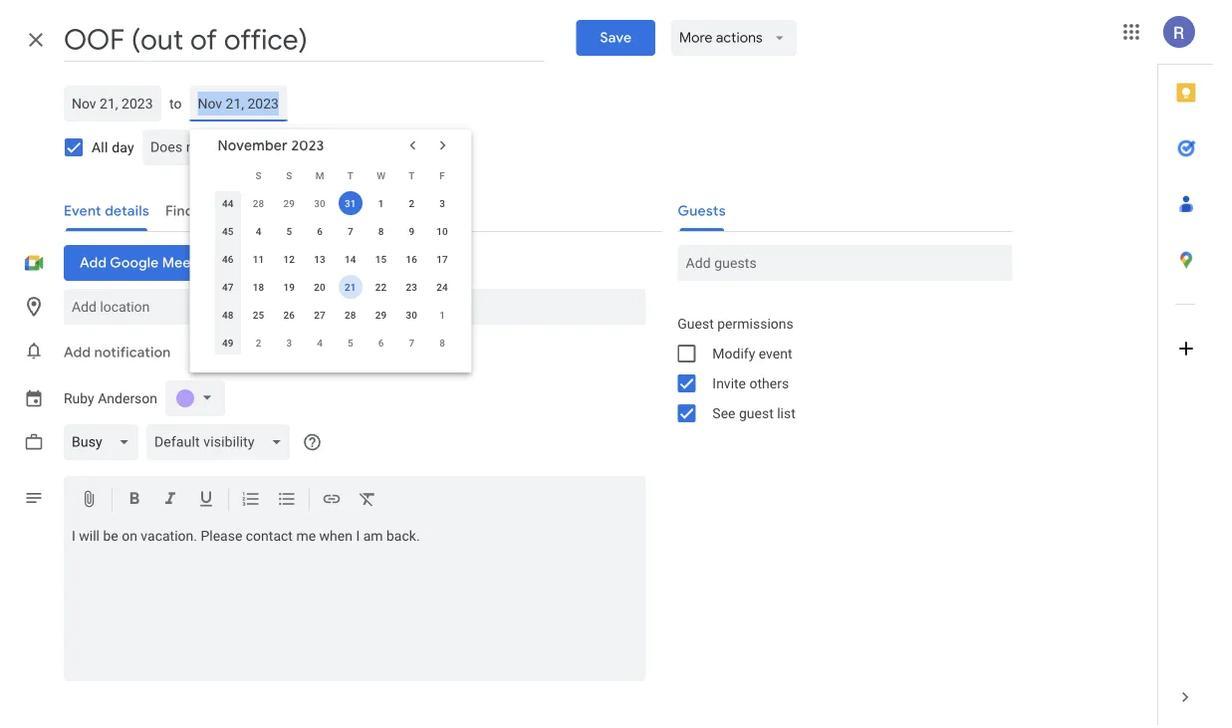 Task type: describe. For each thing, give the bounding box(es) containing it.
3 inside december 3 element
[[286, 337, 292, 349]]

44
[[222, 197, 234, 209]]

group containing guest permissions
[[662, 309, 1013, 428]]

27
[[314, 309, 326, 321]]

insert link image
[[322, 489, 342, 513]]

row containing 48
[[213, 301, 458, 329]]

14
[[345, 253, 356, 265]]

15
[[375, 253, 387, 265]]

october 31, today element
[[339, 191, 362, 215]]

2 i from the left
[[356, 528, 360, 544]]

5 inside december 5 element
[[348, 337, 353, 349]]

Description text field
[[64, 528, 646, 677]]

others
[[750, 375, 789, 392]]

0 horizontal spatial 2
[[256, 337, 261, 349]]

28 for 28 element
[[345, 309, 356, 321]]

0 vertical spatial 7
[[348, 225, 353, 237]]

18 element
[[247, 275, 271, 299]]

me
[[296, 528, 316, 544]]

0 horizontal spatial 1
[[378, 197, 384, 209]]

21 element
[[339, 275, 362, 299]]

19
[[284, 281, 295, 293]]

guest permissions
[[678, 315, 794, 332]]

row containing 44
[[213, 189, 458, 217]]

30 for "30" element
[[406, 309, 417, 321]]

on
[[122, 528, 137, 544]]

23
[[406, 281, 417, 293]]

Location text field
[[72, 289, 638, 325]]

0 vertical spatial 5
[[286, 225, 292, 237]]

48
[[222, 309, 234, 321]]

1 t from the left
[[347, 169, 354, 181]]

1 horizontal spatial 8
[[440, 337, 445, 349]]

11 element
[[247, 247, 271, 271]]

december 4 element
[[308, 331, 332, 355]]

november 2023
[[218, 136, 324, 154]]

End date text field
[[198, 92, 279, 116]]

31
[[345, 197, 356, 209]]

18
[[253, 281, 264, 293]]

11
[[253, 253, 264, 265]]

october 29 element
[[277, 191, 301, 215]]

0 horizontal spatial 6
[[317, 225, 323, 237]]

modify
[[713, 345, 756, 362]]

13
[[314, 253, 326, 265]]

vacation.
[[141, 528, 197, 544]]

1 vertical spatial 4
[[317, 337, 323, 349]]

13 element
[[308, 247, 332, 271]]

26
[[284, 309, 295, 321]]

31 cell
[[335, 189, 366, 217]]

49
[[222, 337, 234, 349]]

f
[[440, 169, 445, 181]]

see guest list
[[713, 405, 796, 421]]

ruby anderson
[[64, 390, 157, 407]]

permissions
[[718, 315, 794, 332]]

Title text field
[[64, 18, 545, 62]]

guest
[[678, 315, 714, 332]]

25
[[253, 309, 264, 321]]

22
[[375, 281, 387, 293]]

26 element
[[277, 303, 301, 327]]

17 element
[[430, 247, 454, 271]]

day
[[112, 139, 134, 155]]

guest
[[739, 405, 774, 421]]

remove formatting image
[[358, 489, 378, 513]]

row containing s
[[213, 161, 458, 189]]

0 vertical spatial 4
[[256, 225, 261, 237]]

m
[[315, 169, 324, 181]]

1 horizontal spatial 3
[[440, 197, 445, 209]]

november 2023 grid
[[209, 161, 458, 357]]

1 i from the left
[[72, 528, 76, 544]]

1 vertical spatial 7
[[409, 337, 415, 349]]

ruby
[[64, 390, 94, 407]]

invite
[[713, 375, 746, 392]]

to
[[169, 95, 182, 112]]

45
[[222, 225, 234, 237]]

list
[[777, 405, 796, 421]]

contact
[[246, 528, 293, 544]]

w
[[377, 169, 386, 181]]

will
[[79, 528, 100, 544]]

all day
[[92, 139, 134, 155]]

20
[[314, 281, 326, 293]]



Task type: vqa. For each thing, say whether or not it's contained in the screenshot.


Task type: locate. For each thing, give the bounding box(es) containing it.
row group containing 44
[[213, 189, 458, 357]]

1 vertical spatial 28
[[345, 309, 356, 321]]

please
[[201, 528, 242, 544]]

16
[[406, 253, 417, 265]]

december 8 element
[[430, 331, 454, 355]]

october 30 element
[[308, 191, 332, 215]]

when
[[319, 528, 353, 544]]

29 element
[[369, 303, 393, 327]]

9
[[409, 225, 415, 237]]

4 row from the top
[[213, 245, 458, 273]]

20 element
[[308, 275, 332, 299]]

1 horizontal spatial 6
[[378, 337, 384, 349]]

47
[[222, 281, 234, 293]]

2 down 25 element
[[256, 337, 261, 349]]

1 vertical spatial 5
[[348, 337, 353, 349]]

10 element
[[430, 219, 454, 243]]

0 vertical spatial 6
[[317, 225, 323, 237]]

0 vertical spatial 2
[[409, 197, 415, 209]]

30 element
[[400, 303, 424, 327]]

s up october 29 element
[[286, 169, 292, 181]]

0 horizontal spatial 3
[[286, 337, 292, 349]]

0 horizontal spatial 7
[[348, 225, 353, 237]]

see
[[713, 405, 736, 421]]

14 element
[[339, 247, 362, 271]]

i left will
[[72, 528, 76, 544]]

1 vertical spatial 3
[[286, 337, 292, 349]]

december 7 element
[[400, 331, 424, 355]]

7
[[348, 225, 353, 237], [409, 337, 415, 349]]

7 up 14 element
[[348, 225, 353, 237]]

row containing 49
[[213, 329, 458, 357]]

back.
[[387, 528, 420, 544]]

save button
[[576, 20, 656, 56]]

december 1 element
[[430, 303, 454, 327]]

event
[[759, 345, 793, 362]]

4 down "27" element
[[317, 337, 323, 349]]

t
[[347, 169, 354, 181], [409, 169, 415, 181]]

december 2 element
[[247, 331, 271, 355]]

2 t from the left
[[409, 169, 415, 181]]

0 vertical spatial 3
[[440, 197, 445, 209]]

i
[[72, 528, 76, 544], [356, 528, 360, 544]]

3 down f
[[440, 197, 445, 209]]

december 5 element
[[339, 331, 362, 355]]

3 row from the top
[[213, 217, 458, 245]]

28 for the october 28 element
[[253, 197, 264, 209]]

t right w
[[409, 169, 415, 181]]

2 up 9
[[409, 197, 415, 209]]

30 down the 23
[[406, 309, 417, 321]]

16 element
[[400, 247, 424, 271]]

numbered list image
[[241, 489, 261, 513]]

1 horizontal spatial 1
[[440, 309, 445, 321]]

30 down m
[[314, 197, 326, 209]]

6 down the 29 element
[[378, 337, 384, 349]]

october 28 element
[[247, 191, 271, 215]]

notification
[[94, 344, 171, 362]]

29 for the 29 element
[[375, 309, 387, 321]]

1 horizontal spatial 28
[[345, 309, 356, 321]]

save
[[600, 29, 632, 47]]

bulleted list image
[[277, 489, 297, 513]]

2 row from the top
[[213, 189, 458, 217]]

row
[[213, 161, 458, 189], [213, 189, 458, 217], [213, 217, 458, 245], [213, 245, 458, 273], [213, 273, 458, 301], [213, 301, 458, 329], [213, 329, 458, 357]]

1 horizontal spatial t
[[409, 169, 415, 181]]

formatting options toolbar
[[64, 476, 646, 525]]

bold image
[[125, 489, 144, 513]]

i will be on vacation. please contact me when i am back.
[[72, 528, 420, 544]]

3
[[440, 197, 445, 209], [286, 337, 292, 349]]

21 cell
[[335, 273, 366, 301]]

Start date text field
[[72, 92, 153, 116]]

Guests text field
[[686, 245, 1005, 281]]

8
[[378, 225, 384, 237], [440, 337, 445, 349]]

actions
[[716, 29, 763, 47]]

23 element
[[400, 275, 424, 299]]

8 down december 1 element
[[440, 337, 445, 349]]

1 horizontal spatial 4
[[317, 337, 323, 349]]

all
[[92, 139, 108, 155]]

december 6 element
[[369, 331, 393, 355]]

group
[[662, 309, 1013, 428]]

1 horizontal spatial 5
[[348, 337, 353, 349]]

21
[[345, 281, 356, 293]]

29 down 22
[[375, 309, 387, 321]]

15 element
[[369, 247, 393, 271]]

am
[[363, 528, 383, 544]]

1 up the december 8 element
[[440, 309, 445, 321]]

1 s from the left
[[256, 169, 262, 181]]

17
[[437, 253, 448, 265]]

i left 'am'
[[356, 528, 360, 544]]

1 vertical spatial 1
[[440, 309, 445, 321]]

28
[[253, 197, 264, 209], [345, 309, 356, 321]]

1 horizontal spatial 29
[[375, 309, 387, 321]]

0 horizontal spatial s
[[256, 169, 262, 181]]

0 vertical spatial 28
[[253, 197, 264, 209]]

0 horizontal spatial t
[[347, 169, 354, 181]]

24
[[437, 281, 448, 293]]

row group inside november 2023 grid
[[213, 189, 458, 357]]

0 horizontal spatial 30
[[314, 197, 326, 209]]

1
[[378, 197, 384, 209], [440, 309, 445, 321]]

6 row from the top
[[213, 301, 458, 329]]

t up 31
[[347, 169, 354, 181]]

s
[[256, 169, 262, 181], [286, 169, 292, 181]]

30 inside october 30 element
[[314, 197, 326, 209]]

add notification button
[[56, 329, 179, 377]]

1 vertical spatial 2
[[256, 337, 261, 349]]

add
[[64, 344, 91, 362]]

12 element
[[277, 247, 301, 271]]

anderson
[[98, 390, 157, 407]]

more actions arrow_drop_down
[[680, 29, 789, 47]]

1 horizontal spatial 2
[[409, 197, 415, 209]]

1 row from the top
[[213, 161, 458, 189]]

4 up 11 element
[[256, 225, 261, 237]]

0 horizontal spatial 5
[[286, 225, 292, 237]]

add notification
[[64, 344, 171, 362]]

0 vertical spatial 30
[[314, 197, 326, 209]]

28 down the 21
[[345, 309, 356, 321]]

30 inside "30" element
[[406, 309, 417, 321]]

be
[[103, 528, 118, 544]]

28 element
[[339, 303, 362, 327]]

29 for october 29 element
[[284, 197, 295, 209]]

0 horizontal spatial 4
[[256, 225, 261, 237]]

row containing 46
[[213, 245, 458, 273]]

row containing 47
[[213, 273, 458, 301]]

None field
[[142, 130, 294, 165], [64, 424, 146, 460], [146, 424, 298, 460], [142, 130, 294, 165], [64, 424, 146, 460], [146, 424, 298, 460]]

italic image
[[160, 489, 180, 513]]

1 horizontal spatial 7
[[409, 337, 415, 349]]

8 up 15 element
[[378, 225, 384, 237]]

1 horizontal spatial s
[[286, 169, 292, 181]]

5
[[286, 225, 292, 237], [348, 337, 353, 349]]

22 element
[[369, 275, 393, 299]]

5 down 28 element
[[348, 337, 353, 349]]

12
[[284, 253, 295, 265]]

6 up 13 element
[[317, 225, 323, 237]]

7 down "30" element
[[409, 337, 415, 349]]

december 3 element
[[277, 331, 301, 355]]

24 element
[[430, 275, 454, 299]]

6
[[317, 225, 323, 237], [378, 337, 384, 349]]

0 vertical spatial 8
[[378, 225, 384, 237]]

2 s from the left
[[286, 169, 292, 181]]

5 row from the top
[[213, 273, 458, 301]]

28 right 44 in the left of the page
[[253, 197, 264, 209]]

29 right the october 28 element
[[284, 197, 295, 209]]

0 vertical spatial 29
[[284, 197, 295, 209]]

s up the october 28 element
[[256, 169, 262, 181]]

0 horizontal spatial 29
[[284, 197, 295, 209]]

10
[[437, 225, 448, 237]]

25 element
[[247, 303, 271, 327]]

19 element
[[277, 275, 301, 299]]

1 horizontal spatial 30
[[406, 309, 417, 321]]

november
[[218, 136, 288, 154]]

0 vertical spatial 1
[[378, 197, 384, 209]]

0 horizontal spatial 8
[[378, 225, 384, 237]]

tab list
[[1159, 65, 1213, 670]]

3 down 26 'element'
[[286, 337, 292, 349]]

1 vertical spatial 30
[[406, 309, 417, 321]]

row group
[[213, 189, 458, 357]]

modify event
[[713, 345, 793, 362]]

2023
[[291, 136, 324, 154]]

4
[[256, 225, 261, 237], [317, 337, 323, 349]]

5 down october 29 element
[[286, 225, 292, 237]]

1 horizontal spatial i
[[356, 528, 360, 544]]

1 vertical spatial 8
[[440, 337, 445, 349]]

27 element
[[308, 303, 332, 327]]

46
[[222, 253, 234, 265]]

underline image
[[196, 489, 216, 513]]

1 vertical spatial 29
[[375, 309, 387, 321]]

1 down w
[[378, 197, 384, 209]]

30 for october 30 element
[[314, 197, 326, 209]]

row containing 45
[[213, 217, 458, 245]]

1 vertical spatial 6
[[378, 337, 384, 349]]

2
[[409, 197, 415, 209], [256, 337, 261, 349]]

0 horizontal spatial i
[[72, 528, 76, 544]]

7 row from the top
[[213, 329, 458, 357]]

30
[[314, 197, 326, 209], [406, 309, 417, 321]]

0 horizontal spatial 28
[[253, 197, 264, 209]]

invite others
[[713, 375, 789, 392]]

29
[[284, 197, 295, 209], [375, 309, 387, 321]]

more
[[680, 29, 713, 47]]

arrow_drop_down
[[771, 29, 789, 47]]



